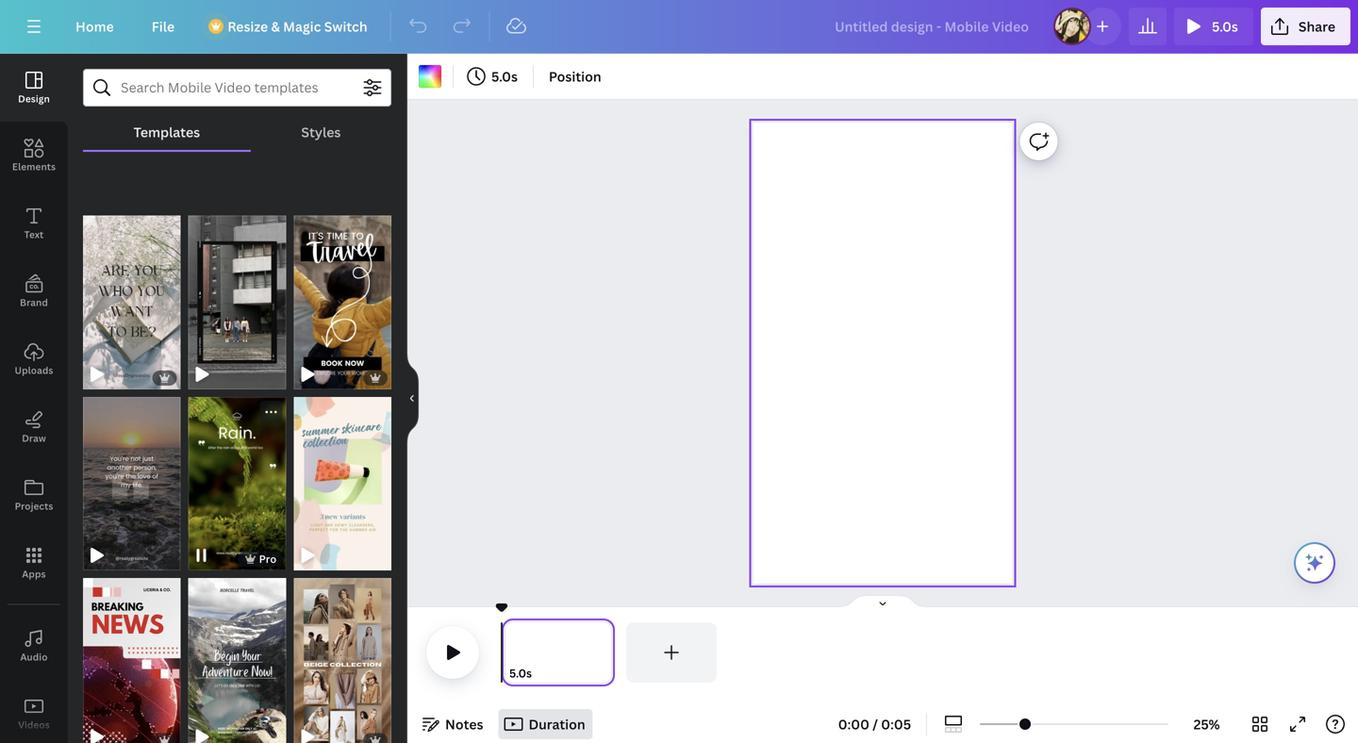 Task type: vqa. For each thing, say whether or not it's contained in the screenshot.
Resize & Magic Switch
yes



Task type: locate. For each thing, give the bounding box(es) containing it.
switch
[[324, 17, 367, 35]]

25%
[[1194, 715, 1220, 733]]

5.0s inside the main menu bar
[[1212, 17, 1238, 35]]

elements button
[[0, 122, 68, 190]]

trimming, start edge slider
[[502, 623, 519, 683]]

brand button
[[0, 257, 68, 325]]

5.0s button
[[1174, 8, 1253, 45], [461, 61, 525, 91], [509, 664, 532, 683]]

draw
[[22, 432, 46, 445]]

brown white collage fashion tiktok story group
[[294, 567, 391, 743]]

hide image
[[407, 353, 419, 444]]

uploads
[[15, 364, 53, 377]]

#ffffff image
[[419, 65, 441, 88]]

resize & magic switch button
[[197, 8, 383, 45]]

/
[[873, 715, 878, 733]]

videos button
[[0, 680, 68, 743]]

white aesthetic mobile video tiktok story video group
[[83, 204, 181, 389]]

0 vertical spatial 5.0s
[[1212, 17, 1238, 35]]

brand
[[20, 296, 48, 309]]

text button
[[0, 190, 68, 257]]

pro
[[259, 552, 277, 566]]

notes button
[[415, 709, 491, 739]]

Design title text field
[[820, 8, 1046, 45]]

design
[[18, 92, 50, 105]]

Search Mobile Video templates search field
[[121, 70, 354, 106]]

hide pages image
[[838, 594, 928, 609]]

design button
[[0, 54, 68, 122]]

side panel tab list
[[0, 54, 68, 743]]

0 vertical spatial 5.0s button
[[1174, 8, 1253, 45]]

resize
[[227, 17, 268, 35]]

5.0s
[[1212, 17, 1238, 35], [491, 67, 518, 85], [509, 665, 532, 681]]

5.0s left 'page title' text box
[[509, 665, 532, 681]]

25% button
[[1176, 709, 1237, 739]]

apps button
[[0, 529, 68, 597]]

5.0s left position
[[491, 67, 518, 85]]

projects
[[15, 500, 53, 513]]

text
[[24, 228, 44, 241]]

red modern animated breaking news tiktok story group
[[83, 567, 181, 743]]

5.0s button right #ffffff icon
[[461, 61, 525, 91]]

5.0s button inside the main menu bar
[[1174, 8, 1253, 45]]

5.0s button left 'page title' text box
[[509, 664, 532, 683]]

1 vertical spatial 5.0s
[[491, 67, 518, 85]]

elements
[[12, 160, 56, 173]]

position button
[[541, 61, 609, 91]]

share
[[1299, 17, 1336, 35]]

5.0s for 5.0s button to the middle
[[491, 67, 518, 85]]

pastel pink pastel blue pastel blue watercolor product mobile video group
[[294, 386, 391, 571]]

apps
[[22, 568, 46, 581]]

audio button
[[0, 612, 68, 680]]

5.0s left share dropdown button
[[1212, 17, 1238, 35]]

Page title text field
[[540, 664, 548, 683]]

main menu bar
[[0, 0, 1358, 54]]

5.0s button left share dropdown button
[[1174, 8, 1253, 45]]

black and white edgy energy fashion tiktok video group
[[188, 204, 286, 389]]



Task type: describe. For each thing, give the bounding box(es) containing it.
duration button
[[498, 709, 593, 739]]

draw button
[[0, 393, 68, 461]]

canva assistant image
[[1303, 552, 1326, 574]]

share button
[[1261, 8, 1351, 45]]

1 vertical spatial 5.0s button
[[461, 61, 525, 91]]

magic
[[283, 17, 321, 35]]

trimming, end edge slider
[[598, 623, 615, 683]]

2 vertical spatial 5.0s
[[509, 665, 532, 681]]

file button
[[137, 8, 190, 45]]

audio
[[20, 651, 48, 664]]

file
[[152, 17, 175, 35]]

duration
[[529, 715, 585, 733]]

orange motivational beach tiktok mobile video group
[[83, 386, 181, 571]]

travel tiktok video group
[[294, 204, 391, 389]]

position
[[549, 67, 601, 85]]

styles button
[[251, 114, 391, 150]]

styles
[[301, 123, 341, 141]]

0:05
[[881, 715, 911, 733]]

&
[[271, 17, 280, 35]]

beige modern photocentric travel tiktok video group
[[188, 567, 286, 743]]

videos
[[18, 719, 50, 731]]

5.0s for 5.0s button inside the main menu bar
[[1212, 17, 1238, 35]]

projects button
[[0, 461, 68, 529]]

home
[[75, 17, 114, 35]]

templates button
[[83, 114, 251, 150]]

uploads button
[[0, 325, 68, 393]]

home link
[[60, 8, 129, 45]]

0:00
[[838, 715, 870, 733]]

notes
[[445, 715, 483, 733]]

templates
[[134, 123, 200, 141]]

0:00 / 0:05
[[838, 715, 911, 733]]

green simple typography rain quotes tiktok story group
[[188, 397, 286, 571]]

2 vertical spatial 5.0s button
[[509, 664, 532, 683]]

resize & magic switch
[[227, 17, 367, 35]]



